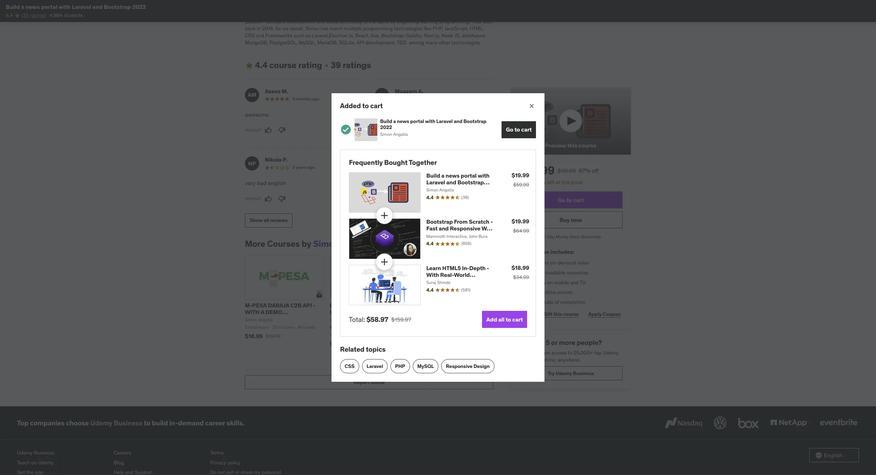 Task type: locate. For each thing, give the bounding box(es) containing it.
$19.99 for $19.99 $59.99
[[512, 172, 530, 179]]

1 horizontal spatial he
[[444, 11, 449, 18]]

experience
[[303, 4, 327, 11]]

english button
[[810, 449, 860, 463]]

$59.99 up the price!
[[558, 167, 576, 174]]

study
[[291, 11, 303, 18]]

0 horizontal spatial build a news portal with laravel and bootstrap 2022
[[6, 3, 146, 10]]

xsmall image left 18
[[519, 260, 525, 267]]

23 lectures
[[273, 325, 294, 330]]

awesome for awesome
[[245, 111, 269, 118]]

1 vertical spatial xsmall image
[[519, 260, 525, 267]]

udemy right try
[[556, 371, 572, 377]]

in down self-
[[328, 4, 332, 11]]

1 horizontal spatial technologies
[[452, 39, 480, 46]]

1 vertical spatial $18.99
[[245, 333, 263, 340]]

box image
[[737, 416, 761, 432]]

0 vertical spatial by
[[391, 18, 396, 25]]

buy now
[[560, 217, 582, 224]]

total: $58.97 $159.97
[[349, 316, 412, 324]]

1 2 years ago from the left
[[293, 165, 315, 170]]

speak,
[[290, 25, 304, 32]]

simon angatia up 5 total hours at the left bottom of the page
[[245, 318, 273, 323]]

by right same
[[391, 18, 396, 25]]

udemy business teach on udemy
[[17, 450, 54, 467]]

1 vertical spatial more
[[559, 339, 576, 347]]

0 vertical spatial simon angatia
[[427, 188, 454, 193]]

all for to
[[499, 316, 505, 323]]

build a news portal with laravel and bootstrap 2022 image
[[355, 119, 378, 141]]

helpful? left mark review by kee yong w. as helpful icon in the top left of the page
[[375, 196, 391, 202]]

he down began
[[384, 11, 390, 18]]

- inside m-pesa daraja  c2b api - with a demo project(laravel)
[[313, 302, 315, 309]]

and inside build a news portal with laravel and bootstrap 2022 simon angatia
[[454, 118, 463, 125]]

0 horizontal spatial has
[[253, 4, 260, 11]]

more inside simon is  both a college trained and self-taught full stack software developer, programming tutor and mentor. he has more than 4 years experience in programming, having began programming while at the university. he went to university to study bachelor of commerce and its when he was still in campus that he learn't about his passion- software development and acted according to the same by beginning learning programming. that was back in 2014. as we speak, simon has learnt multiple programming technologies like php, javascript, html, css and frameworks such as laravel,electron js, react, vue, bootstrap, gatsby, next js, node js, databases: mongodb, postgresql, mysql, mariadb, sqlite, api development, tdd  among many other technologies
[[262, 4, 273, 11]]

university.
[[455, 4, 477, 11]]

1 vertical spatial go
[[558, 197, 566, 204]]

10 hours left at this price!
[[526, 179, 583, 186]]

of up acted
[[325, 11, 329, 18]]

0 vertical spatial all levels
[[298, 325, 315, 330]]

2022 inside build a news portal with laravel and bootstrap 2022 simon angatia
[[380, 124, 392, 131]]

the down tutor
[[446, 4, 454, 11]]

1 vertical spatial in
[[410, 11, 414, 18]]

css inside simon is  both a college trained and self-taught full stack software developer, programming tutor and mentor. he has more than 4 years experience in programming, having began programming while at the university. he went to university to study bachelor of commerce and its when he was still in campus that he learn't about his passion- software development and acted according to the same by beginning learning programming. that was back in 2014. as we speak, simon has learnt multiple programming technologies like php, javascript, html, css and frameworks such as laravel,electron js, react, vue, bootstrap, gatsby, next js, node js, databases: mongodb, postgresql, mysql, mariadb, sqlite, api development, tdd  among many other technologies
[[245, 32, 255, 39]]

very
[[245, 180, 256, 187]]

all right show
[[264, 217, 269, 224]]

levels for 62 lectures
[[390, 332, 402, 338]]

1 horizontal spatial awesome
[[375, 111, 399, 118]]

go to cart
[[506, 126, 532, 133], [558, 197, 584, 204]]

bootstrap inside build a news portal with laravel and bootstrap 2022
[[458, 179, 484, 186]]

1 horizontal spatial full
[[531, 290, 539, 296]]

suraj
[[427, 280, 436, 286]]

5
[[245, 325, 248, 330], [546, 339, 550, 347]]

as
[[275, 25, 281, 32]]

2 he from the left
[[478, 4, 485, 11]]

xsmall image up xsmall icon
[[519, 270, 525, 277]]

from
[[454, 218, 468, 226]]

in right 'still'
[[410, 11, 414, 18]]

add
[[487, 316, 497, 323]]

full up 'programming,'
[[351, 0, 359, 4]]

1 vertical spatial business
[[114, 419, 142, 428]]

course....
[[401, 111, 423, 118]]

xsmall image
[[324, 63, 329, 68], [519, 260, 525, 267], [519, 270, 525, 277]]

career
[[205, 419, 225, 428]]

daraja
[[268, 302, 289, 309]]

m-pesa daraja  c2b api - with a demo project(laravel)
[[245, 302, 315, 323]]

$59.99 for $19.99 $59.99
[[514, 182, 530, 188]]

-
[[491, 218, 493, 226], [487, 265, 489, 272], [313, 302, 315, 309]]

access down or
[[552, 350, 567, 357]]

programming up vue, on the left top
[[363, 25, 393, 32]]

2 vertical spatial -
[[313, 302, 315, 309]]

1 vertical spatial go to cart button
[[519, 192, 623, 209]]

np
[[248, 160, 256, 167]]

apply
[[589, 311, 602, 318]]

all levels for 23 lectures
[[298, 325, 315, 330]]

simon angatia down together
[[427, 188, 454, 193]]

1 horizontal spatial css
[[345, 364, 355, 370]]

2 horizontal spatial news
[[446, 172, 460, 179]]

ago for kee yong w.
[[437, 165, 445, 170]]

4.4 for build
[[427, 195, 434, 201]]

2 horizontal spatial lectures
[[452, 332, 467, 338]]

lectures for build a hotspot management app with laravel & router os api
[[452, 332, 467, 338]]

1 vertical spatial levels
[[390, 332, 402, 338]]

portal left i
[[410, 118, 424, 125]]

0 vertical spatial portal
[[41, 3, 57, 10]]

1 horizontal spatial of
[[555, 299, 560, 306]]

mysql link
[[413, 360, 439, 374]]

helpful? for awesome
[[245, 127, 261, 133]]

lectures right 36
[[452, 332, 467, 338]]

html5
[[443, 265, 461, 272]]

simon angatia inside added to cart dialog
[[427, 188, 454, 193]]

hours up $18.99 $59.99 on the bottom left of the page
[[345, 332, 355, 338]]

all levels down the $159.97
[[384, 332, 402, 338]]

$18.99 inside added to cart dialog
[[512, 264, 530, 272]]

0 horizontal spatial all
[[298, 325, 302, 330]]

bootstrap inside bootstrap from scratch - fast and responsive web development
[[427, 218, 453, 226]]

- inside the learn html5 in-depth - with real-world examples
[[487, 265, 489, 272]]

he down "mentor."
[[478, 4, 485, 11]]

taught
[[335, 0, 350, 4]]

1 vertical spatial 4
[[531, 270, 534, 276]]

a inside build a news portal with laravel and bootstrap 2022
[[442, 172, 445, 179]]

0 horizontal spatial total
[[248, 325, 257, 330]]

4.5
[[415, 332, 421, 338]]

learn html5 in-depth - with real-world examples link
[[427, 265, 489, 286]]

0 vertical spatial responsive
[[450, 225, 481, 232]]

all down total: $58.97 $159.97
[[384, 332, 389, 338]]

api right c2b
[[303, 302, 312, 309]]

a inside build a news portal with laravel and bootstrap 2022 simon angatia
[[394, 118, 396, 125]]

portal up (39)
[[461, 172, 477, 179]]

0 horizontal spatial css
[[245, 32, 255, 39]]

0 vertical spatial css
[[245, 32, 255, 39]]

0 horizontal spatial of
[[325, 11, 329, 18]]

total up $18.99 $19.99
[[248, 325, 257, 330]]

2 horizontal spatial total
[[422, 332, 430, 338]]

0 horizontal spatial 5
[[245, 325, 248, 330]]

in down passion-
[[257, 25, 261, 32]]

1 vertical spatial portal
[[410, 118, 424, 125]]

xsmall image left 39 on the left top
[[324, 63, 329, 68]]

$19.99 up 10
[[519, 163, 555, 178]]

all right 23 lectures at the left bottom of page
[[298, 325, 302, 330]]

mysql
[[418, 364, 434, 370]]

0 horizontal spatial all
[[264, 217, 269, 224]]

4.4 down the suraj
[[427, 287, 434, 294]]

4 down 18
[[531, 270, 534, 276]]

build a news portal with laravel and bootstrap 2022 inside added to cart dialog
[[427, 172, 490, 193]]

1 horizontal spatial $18.99
[[330, 340, 348, 348]]

go to cart button down close modal icon at the right top of page
[[502, 121, 536, 138]]

helpful? left mark review by nikola p. as helpful icon
[[245, 196, 261, 202]]

ago for nikola p.
[[307, 165, 315, 170]]

ratings)
[[30, 12, 47, 19]]

lectures down the (4)
[[365, 332, 380, 338]]

1 horizontal spatial in
[[328, 4, 332, 11]]

programming down "developer,"
[[397, 4, 427, 11]]

was down his
[[483, 18, 492, 25]]

build a hotspot management app with laravel & router os api
[[415, 302, 491, 323]]

4.4 down mammoth
[[427, 241, 434, 247]]

4.4 for bootstrap
[[427, 241, 434, 247]]

build a news portal with laravel and bootstrap 2022 up (39)
[[427, 172, 490, 193]]

$59.99 inside $19.99 $59.99 67% off
[[558, 167, 576, 174]]

1 vertical spatial api
[[303, 302, 312, 309]]

total
[[248, 325, 257, 330], [335, 332, 344, 338], [422, 332, 430, 338]]

training
[[519, 339, 545, 347]]

udemy right "top"
[[603, 350, 619, 357]]

a inside simon is  both a college trained and self-taught full stack software developer, programming tutor and mentor. he has more than 4 years experience in programming, having began programming while at the university. he went to university to study bachelor of commerce and its when he was still in campus that he learn't about his passion- software development and acted according to the same by beginning learning programming. that was back in 2014. as we speak, simon has learnt multiple programming technologies like php, javascript, html, css and frameworks such as laravel,electron js, react, vue, bootstrap, gatsby, next js, node js, databases: mongodb, postgresql, mysql, mariadb, sqlite, api development, tdd  among many other technologies
[[278, 0, 280, 4]]

$19.99 up alarm image
[[512, 172, 530, 179]]

- right depth
[[487, 265, 489, 272]]

2 horizontal spatial api
[[415, 316, 424, 323]]

0 vertical spatial go to cart
[[506, 126, 532, 133]]

udemy business link up careers
[[90, 419, 142, 428]]

business up teach on udemy link at left
[[34, 450, 54, 457]]

1 horizontal spatial more
[[559, 339, 576, 347]]

0 vertical spatial at
[[441, 4, 445, 11]]

0 vertical spatial api
[[357, 39, 365, 46]]

$59.99 inside $18.99 $59.99
[[350, 341, 366, 347]]

build a news portal with laravel and bootstrap 2022 link
[[427, 172, 490, 193]]

api inside simon is  both a college trained and self-taught full stack software developer, programming tutor and mentor. he has more than 4 years experience in programming, having began programming while at the university. he went to university to study bachelor of commerce and its when he was still in campus that he learn't about his passion- software development and acted according to the same by beginning learning programming. that was back in 2014. as we speak, simon has learnt multiple programming technologies like php, javascript, html, css and frameworks such as laravel,electron js, react, vue, bootstrap, gatsby, next js, node js, databases: mongodb, postgresql, mysql, mariadb, sqlite, api development, tdd  among many other technologies
[[357, 39, 365, 46]]

gift this course link
[[542, 308, 581, 322]]

2 2 years ago from the left
[[423, 165, 445, 170]]

1 awesome from the left
[[245, 111, 269, 118]]

hours left 36
[[431, 332, 442, 338]]

all levels for 62 lectures
[[384, 332, 402, 338]]

world
[[454, 272, 470, 279]]

$19.99
[[519, 163, 555, 178], [512, 172, 530, 179], [512, 218, 530, 225], [266, 333, 281, 340]]

1 vertical spatial the
[[369, 18, 376, 25]]

2022
[[132, 3, 146, 10], [380, 124, 392, 131], [427, 186, 440, 193], [393, 309, 407, 316]]

angatia inside build a news portal with laravel and bootstrap 2022 simon angatia
[[393, 132, 408, 137]]

years
[[290, 4, 301, 11], [426, 96, 437, 102], [296, 165, 307, 170], [426, 165, 437, 170]]

anywhere.
[[558, 357, 581, 364]]

all inside added to cart dialog
[[499, 316, 505, 323]]

- right c2b
[[313, 302, 315, 309]]

0 vertical spatial 5
[[245, 325, 248, 330]]

demand left career
[[178, 419, 204, 428]]

related
[[340, 346, 365, 354]]

javascript,
[[445, 25, 469, 32]]

0 horizontal spatial simon angatia
[[245, 318, 273, 323]]

$19.99 up $64.99
[[512, 218, 530, 225]]

azeez
[[265, 88, 281, 95]]

mysql,
[[299, 39, 316, 46]]

1 horizontal spatial portal
[[410, 118, 424, 125]]

2 vertical spatial $18.99
[[330, 340, 348, 348]]

1 horizontal spatial at
[[556, 179, 560, 186]]

5 inside training 5 or more people? get your team access to 25,000+ top udemy courses anytime, anywhere.
[[546, 339, 550, 347]]

1 horizontal spatial levels
[[390, 332, 402, 338]]

2022 inside build a news portal with laravel and bootstrap 2022
[[427, 186, 440, 193]]

helpful? left mark review by azeez m. as helpful image
[[245, 127, 261, 133]]

0 horizontal spatial business
[[34, 450, 54, 457]]

1 vertical spatial news
[[397, 118, 409, 125]]

a inside build a hotspot management app with laravel & router os api
[[430, 302, 433, 309]]

at right 'left'
[[556, 179, 560, 186]]

this inside button
[[568, 142, 578, 149]]

0 vertical spatial more
[[262, 4, 273, 11]]

responsive left design
[[446, 364, 473, 370]]

has up the laravel,electron
[[321, 25, 329, 32]]

2 awesome from the left
[[375, 111, 399, 118]]

1 horizontal spatial 4
[[531, 270, 534, 276]]

laravel inside "link"
[[367, 364, 383, 370]]

a
[[261, 309, 264, 316]]

business down anywhere.
[[573, 371, 594, 377]]

0 vertical spatial full
[[351, 0, 359, 4]]

1 horizontal spatial -
[[487, 265, 489, 272]]

business inside udemy business teach on udemy
[[34, 450, 54, 457]]

1 horizontal spatial he
[[478, 4, 485, 11]]

css down back
[[245, 32, 255, 39]]

0 horizontal spatial api
[[303, 302, 312, 309]]

levels left "4.3"
[[303, 325, 315, 330]]

build inside build a hotspot management app with laravel & router os api
[[415, 302, 428, 309]]

39 reviews element
[[462, 195, 469, 201]]

25,000+
[[574, 350, 593, 357]]

self-
[[325, 0, 335, 4]]

simon angatia
[[427, 188, 454, 193], [245, 318, 273, 323]]

total for build  developer's blog with laravel 9 and bootstrap 2022
[[335, 332, 344, 338]]

5 total hours
[[245, 325, 269, 330]]

css down related in the left of the page
[[345, 364, 355, 370]]

all right "add"
[[499, 316, 505, 323]]

- right scratch
[[491, 218, 493, 226]]

0 horizontal spatial go to cart
[[506, 126, 532, 133]]

cart inside the add all to cart button
[[513, 316, 523, 323]]

$18.99 down 12 total hours on the left of page
[[330, 340, 348, 348]]

more inside training 5 or more people? get your team access to 25,000+ top udemy courses anytime, anywhere.
[[559, 339, 576, 347]]

with inside build  developer's blog with laravel 9 and bootstrap 2022 simon angatia
[[390, 302, 402, 309]]

0 horizontal spatial he
[[384, 11, 390, 18]]

go inside added to cart dialog
[[506, 126, 514, 133]]

laravel down together
[[427, 179, 445, 186]]

full inside simon is  both a college trained and self-taught full stack software developer, programming tutor and mentor. he has more than 4 years experience in programming, having began programming while at the university. he went to university to study bachelor of commerce and its when he was still in campus that he learn't about his passion- software development and acted according to the same by beginning learning programming. that was back in 2014. as we speak, simon has learnt multiple programming technologies like php, javascript, html, css and frameworks such as laravel,electron js, react, vue, bootstrap, gatsby, next js, node js, databases: mongodb, postgresql, mysql, mariadb, sqlite, api development, tdd  among many other technologies
[[351, 0, 359, 4]]

programming up while on the top
[[419, 0, 449, 4]]

bootstrap
[[104, 3, 131, 10], [464, 118, 487, 125], [458, 179, 484, 186], [427, 218, 453, 226], [366, 309, 392, 316]]

0 vertical spatial levels
[[303, 325, 315, 330]]

2 horizontal spatial business
[[573, 371, 594, 377]]

with
[[59, 3, 71, 10], [425, 118, 436, 125], [478, 172, 490, 179], [390, 302, 402, 309], [427, 309, 438, 316]]

try
[[548, 371, 555, 377]]

he up went
[[245, 4, 251, 11]]

0 horizontal spatial -
[[313, 302, 315, 309]]

access down mobile
[[558, 290, 573, 296]]

buy now button
[[519, 212, 623, 229]]

helpful? left mark review by muazam a. as helpful icon
[[375, 127, 391, 133]]

awesome for awesome course.... i loved it...
[[375, 111, 399, 118]]

0 vertical spatial of
[[325, 11, 329, 18]]

mark review by nikola p. as helpful image
[[265, 196, 272, 203]]

this right preview
[[568, 142, 578, 149]]

cart down close modal icon at the right top of page
[[522, 126, 532, 133]]

and inside build a news portal with laravel and bootstrap 2022
[[447, 179, 457, 186]]

years inside simon is  both a college trained and self-taught full stack software developer, programming tutor and mentor. he has more than 4 years experience in programming, having began programming while at the university. he went to university to study bachelor of commerce and its when he was still in campus that he learn't about his passion- software development and acted according to the same by beginning learning programming. that was back in 2014. as we speak, simon has learnt multiple programming technologies like php, javascript, html, css and frameworks such as laravel,electron js, react, vue, bootstrap, gatsby, next js, node js, databases: mongodb, postgresql, mysql, mariadb, sqlite, api development, tdd  among many other technologies
[[290, 4, 301, 11]]

all for 62 lectures
[[384, 332, 389, 338]]

0 vertical spatial $18.99
[[512, 264, 530, 272]]

total right 4.5
[[422, 332, 430, 338]]

hours up $18.99 $19.99
[[258, 325, 269, 330]]

bachelor
[[304, 11, 324, 18]]

business
[[573, 371, 594, 377], [114, 419, 142, 428], [34, 450, 54, 457]]

go to cart button down the price!
[[519, 192, 623, 209]]

responsive design
[[446, 364, 490, 370]]

$59.99 inside $19.99 $59.99
[[514, 182, 530, 188]]

build
[[6, 3, 20, 10], [380, 118, 392, 125], [427, 172, 440, 179], [330, 302, 344, 309], [415, 302, 428, 309]]

0 horizontal spatial full
[[351, 0, 359, 4]]

0 horizontal spatial 4
[[285, 4, 288, 11]]

laravel up students
[[72, 3, 91, 10]]

0 horizontal spatial he
[[245, 4, 251, 11]]

mongodb,
[[245, 39, 269, 46]]

total right "12"
[[335, 332, 344, 338]]

5 left or
[[546, 339, 550, 347]]

bootstrap inside build a news portal with laravel and bootstrap 2022 simon angatia
[[464, 118, 487, 125]]

0 horizontal spatial 2 years ago
[[293, 165, 315, 170]]

1 horizontal spatial the
[[446, 4, 454, 11]]

more right or
[[559, 339, 576, 347]]

development
[[287, 18, 316, 25]]

$18.99 for m-pesa daraja  c2b api - with a demo project(laravel)
[[245, 333, 263, 340]]

css
[[245, 32, 255, 39], [345, 364, 355, 370]]

this right gift
[[554, 311, 563, 318]]

show all reviews button
[[245, 214, 293, 228]]

build a news portal with laravel and bootstrap 2022
[[6, 3, 146, 10], [427, 172, 490, 193]]

0 horizontal spatial 9
[[293, 96, 295, 102]]

back
[[245, 25, 256, 32]]

go to cart down the price!
[[558, 197, 584, 204]]

with inside build a news portal with laravel and bootstrap 2022
[[478, 172, 490, 179]]

1 vertical spatial has
[[321, 25, 329, 32]]

full down access
[[531, 290, 539, 296]]

2 vertical spatial in
[[257, 25, 261, 32]]

1 vertical spatial full
[[531, 290, 539, 296]]

1 vertical spatial simon angatia
[[245, 318, 273, 323]]

ma
[[378, 91, 387, 99]]

by right courses
[[302, 239, 311, 250]]

1 vertical spatial access
[[552, 350, 567, 357]]

udemy inside training 5 or more people? get your team access to 25,000+ top udemy courses anytime, anywhere.
[[603, 350, 619, 357]]

close modal image
[[529, 103, 536, 110]]

course up 18
[[532, 249, 549, 256]]

$18.99 up $34.99
[[512, 264, 530, 272]]

4.4 right mark review by kee yong w. as unhelpful icon
[[427, 195, 434, 201]]

2 for nikola p.
[[293, 165, 295, 170]]

levels
[[303, 325, 315, 330], [390, 332, 402, 338]]

2 horizontal spatial in
[[410, 11, 414, 18]]

0 vertical spatial 9
[[293, 96, 295, 102]]

laravel left '&'
[[440, 309, 458, 316]]

has up went
[[253, 4, 260, 11]]

2 vertical spatial api
[[415, 316, 424, 323]]

0 vertical spatial technologies
[[394, 25, 423, 32]]

0 vertical spatial this
[[568, 142, 578, 149]]

we
[[282, 25, 289, 32]]

angatia inside build  developer's blog with laravel 9 and bootstrap 2022 simon angatia
[[343, 318, 358, 323]]

helpful? for very bad english
[[245, 196, 261, 202]]

bootstrap inside build  developer's blog with laravel 9 and bootstrap 2022 simon angatia
[[366, 309, 392, 316]]

added to cart
[[340, 102, 383, 110]]

$18.99 down 5 total hours at the left bottom of the page
[[245, 333, 263, 340]]

1 vertical spatial all levels
[[384, 332, 402, 338]]

1 horizontal spatial 9
[[350, 309, 353, 316]]

to
[[257, 11, 262, 18], [285, 11, 290, 18], [363, 18, 368, 25], [362, 102, 369, 110], [515, 126, 520, 133], [567, 197, 572, 204], [506, 316, 511, 323], [568, 350, 573, 357], [144, 419, 150, 428]]

0 horizontal spatial the
[[369, 18, 376, 25]]

stack
[[360, 0, 373, 4]]

2 horizontal spatial -
[[491, 218, 493, 226]]

all levels
[[298, 325, 315, 330], [384, 332, 402, 338]]

$59.99 down 62
[[350, 341, 366, 347]]

was left 'still'
[[391, 11, 400, 18]]

good!
[[375, 180, 390, 187]]

awesome up mark review by azeez m. as helpful image
[[245, 111, 269, 118]]

apply coupon button
[[587, 308, 623, 322]]

suraj shinde
[[427, 280, 451, 286]]

2 vertical spatial portal
[[461, 172, 477, 179]]

4.4 course rating
[[255, 60, 322, 71]]

$59.99 for $19.99 $59.99 67% off
[[558, 167, 576, 174]]

build a news portal with laravel and bootstrap 2022 up students
[[6, 3, 146, 10]]

router
[[464, 309, 482, 316]]

laravel right i
[[437, 118, 453, 125]]

of up gift this course
[[555, 299, 560, 306]]

laravel inside build a hotspot management app with laravel & router os api
[[440, 309, 458, 316]]

api down react,
[[357, 39, 365, 46]]

php
[[395, 364, 405, 370]]

blog link
[[114, 459, 205, 469]]

18
[[531, 260, 536, 267]]

of inside full lifetime access certificate of completion
[[555, 299, 560, 306]]

with inside build a news portal with laravel and bootstrap 2022 simon angatia
[[425, 118, 436, 125]]

0 horizontal spatial $18.99
[[245, 333, 263, 340]]

2 inside muazam a. 2 years ago
[[423, 96, 425, 102]]

0 vertical spatial was
[[391, 11, 400, 18]]

1 he from the left
[[384, 11, 390, 18]]

mark review by kee yong w. as helpful image
[[395, 196, 402, 203]]

he
[[245, 4, 251, 11], [478, 4, 485, 11]]

software
[[374, 0, 393, 4]]

css inside added to cart dialog
[[345, 364, 355, 370]]

- inside bootstrap from scratch - fast and responsive web development
[[491, 218, 493, 226]]

bootstrap from scratch - fast and responsive web development
[[427, 218, 494, 239]]

business up careers
[[114, 419, 142, 428]]

course up 67%
[[579, 142, 597, 149]]

0 vertical spatial on
[[548, 280, 553, 286]]

0 vertical spatial in
[[328, 4, 332, 11]]

responsive inside bootstrap from scratch - fast and responsive web development
[[450, 225, 481, 232]]

technologies down databases:
[[452, 39, 480, 46]]

lectures right 23
[[279, 325, 294, 330]]

developer's
[[345, 302, 376, 309]]

in-
[[462, 265, 470, 272]]

went
[[245, 11, 256, 18]]

sqlite,
[[339, 39, 356, 46]]

simon angatia for more courses by
[[245, 318, 273, 323]]

0 horizontal spatial $59.99
[[350, 341, 366, 347]]

am
[[248, 91, 257, 99]]

udemy right choose
[[90, 419, 112, 428]]

demand
[[558, 260, 576, 267], [178, 419, 204, 428]]

os
[[483, 309, 491, 316]]



Task type: describe. For each thing, give the bounding box(es) containing it.
1 horizontal spatial demand
[[558, 260, 576, 267]]

blog
[[114, 460, 124, 467]]

$19.99 $59.99 67% off
[[519, 163, 599, 178]]

shinde
[[437, 280, 451, 286]]

0 vertical spatial xsmall image
[[324, 63, 329, 68]]

scratch
[[469, 218, 490, 226]]

0 horizontal spatial portal
[[41, 3, 57, 10]]

at inside simon is  both a college trained and self-taught full stack software developer, programming tutor and mentor. he has more than 4 years experience in programming, having began programming while at the university. he went to university to study bachelor of commerce and its when he was still in campus that he learn't about his passion- software development and acted according to the same by beginning learning programming. that was back in 2014. as we speak, simon has learnt multiple programming technologies like php, javascript, html, css and frameworks such as laravel,electron js, react, vue, bootstrap, gatsby, next js, node js, databases: mongodb, postgresql, mysql, mariadb, sqlite, api development, tdd  among many other technologies
[[441, 4, 445, 11]]

left
[[548, 179, 555, 186]]

portal inside build a news portal with laravel and bootstrap 2022 simon angatia
[[410, 118, 424, 125]]

23
[[273, 325, 278, 330]]

years inside muazam a. 2 years ago
[[426, 96, 437, 102]]

0 horizontal spatial news
[[26, 3, 40, 10]]

share
[[521, 311, 535, 318]]

$19.99 for $19.99 $59.99 67% off
[[519, 163, 555, 178]]

js,
[[349, 32, 354, 39]]

report abuse button
[[245, 376, 494, 390]]

581 reviews element
[[462, 288, 471, 294]]

udemy inside try udemy business link
[[556, 371, 572, 377]]

college
[[282, 0, 298, 4]]

656 reviews element
[[462, 241, 472, 247]]

among
[[409, 39, 425, 46]]

udemy right teach
[[38, 460, 54, 467]]

university
[[263, 11, 284, 18]]

1 horizontal spatial has
[[321, 25, 329, 32]]

hours for 36 lectures
[[431, 332, 442, 338]]

still
[[401, 11, 409, 18]]

helpful? for good!
[[375, 196, 391, 202]]

1 vertical spatial demand
[[178, 419, 204, 428]]

go to cart button inside added to cart dialog
[[502, 121, 536, 138]]

now
[[571, 217, 582, 224]]

software
[[266, 18, 286, 25]]

api inside build a hotspot management app with laravel & router os api
[[415, 316, 424, 323]]

1 vertical spatial was
[[483, 18, 492, 25]]

0 horizontal spatial in
[[257, 25, 261, 32]]

1 vertical spatial technologies
[[452, 39, 480, 46]]

interactive,
[[447, 234, 468, 239]]

gift this course
[[544, 311, 579, 318]]

awesome course.... i loved it...
[[375, 111, 450, 118]]

laravel inside build a news portal with laravel and bootstrap 2022 simon angatia
[[437, 118, 453, 125]]

hours right 10
[[533, 179, 546, 186]]

in-
[[169, 419, 178, 428]]

mariadb,
[[318, 39, 338, 46]]

1 vertical spatial udemy business link
[[17, 449, 108, 459]]

$18.99 $19.99
[[245, 333, 281, 340]]

9 inside build  developer's blog with laravel 9 and bootstrap 2022 simon angatia
[[350, 309, 353, 316]]

learn
[[427, 265, 441, 272]]

fast
[[427, 225, 438, 232]]

to inside training 5 or more people? get your team access to 25,000+ top udemy courses anytime, anywhere.
[[568, 350, 573, 357]]

nasdaq image
[[664, 416, 704, 432]]

cart down the price!
[[574, 197, 584, 204]]

0 horizontal spatial lectures
[[279, 325, 294, 330]]

access inside full lifetime access certificate of completion
[[558, 290, 573, 296]]

bootstrap,
[[382, 32, 405, 39]]

medium image
[[245, 61, 254, 70]]

$19.99 for $19.99 $64.99
[[512, 218, 530, 225]]

0 vertical spatial udemy business link
[[90, 419, 142, 428]]

2 for kee yong w.
[[423, 165, 425, 170]]

show
[[250, 217, 263, 224]]

get
[[519, 350, 527, 357]]

1 vertical spatial at
[[556, 179, 560, 186]]

this for gift
[[554, 311, 563, 318]]

privacy
[[210, 460, 226, 467]]

mark review by azeez m. as helpful image
[[265, 127, 272, 134]]

real-
[[440, 272, 454, 279]]

4.4 left (39
[[6, 12, 13, 19]]

$64.99
[[513, 228, 530, 234]]

mark review by azeez m. as unhelpful image
[[278, 127, 285, 134]]

laravel inside build  developer's blog with laravel 9 and bootstrap 2022 simon angatia
[[330, 309, 349, 316]]

this for preview
[[568, 142, 578, 149]]

this course includes:
[[519, 249, 575, 256]]

other
[[439, 39, 451, 46]]

kee yong w.
[[395, 156, 427, 164]]

volkswagen image
[[713, 416, 729, 432]]

this
[[519, 249, 530, 256]]

full lifetime access certificate of completion
[[531, 290, 586, 306]]

build inside build  developer's blog with laravel 9 and bootstrap 2022 simon angatia
[[330, 302, 344, 309]]

it...
[[442, 111, 450, 118]]

teach
[[17, 460, 30, 467]]

1 vertical spatial go to cart
[[558, 197, 584, 204]]

hotspot
[[434, 302, 455, 309]]

(4)
[[365, 325, 370, 330]]

2 years ago for kee yong w.
[[423, 165, 445, 170]]

4 inside simon is  both a college trained and self-taught full stack software developer, programming tutor and mentor. he has more than 4 years experience in programming, having began programming while at the university. he went to university to study bachelor of commerce and its when he was still in campus that he learn't about his passion- software development and acted according to the same by beginning learning programming. that was back in 2014. as we speak, simon has learnt multiple programming technologies like php, javascript, html, css and frameworks such as laravel,electron js, react, vue, bootstrap, gatsby, next js, node js, databases: mongodb, postgresql, mysql, mariadb, sqlite, api development, tdd  among many other technologies
[[285, 4, 288, 11]]

access
[[531, 280, 547, 286]]

0 vertical spatial has
[[253, 4, 260, 11]]

$18.99 for learn html5 in-depth - with real-world examples
[[512, 264, 530, 272]]

4,984
[[49, 12, 62, 19]]

and inside build  developer's blog with laravel 9 and bootstrap 2022 simon angatia
[[354, 309, 364, 316]]

course inside gift this course link
[[564, 311, 579, 318]]

to inside button
[[506, 316, 511, 323]]

development
[[427, 232, 462, 239]]

learning
[[420, 18, 438, 25]]

udemy up teach
[[17, 450, 33, 457]]

1 vertical spatial this
[[562, 179, 570, 186]]

anytime,
[[538, 357, 557, 364]]

xsmall image
[[519, 280, 525, 287]]

36
[[446, 332, 451, 338]]

simon inside build  developer's blog with laravel 9 and bootstrap 2022 simon angatia
[[330, 318, 342, 323]]

(39 ratings)
[[21, 12, 47, 19]]

alarm image
[[519, 180, 525, 185]]

video
[[578, 260, 590, 267]]

downloadable
[[535, 270, 566, 276]]

related topics
[[340, 346, 386, 354]]

more courses by simon angatia
[[245, 239, 372, 250]]

bought
[[384, 158, 408, 167]]

portal inside build a news portal with laravel and bootstrap 2022
[[461, 172, 477, 179]]

mark review by nikola p. as unhelpful image
[[278, 196, 285, 203]]

on inside udemy business teach on udemy
[[31, 460, 37, 467]]

demo
[[266, 309, 282, 316]]

1 horizontal spatial on
[[548, 280, 553, 286]]

xsmall image for 18
[[519, 260, 525, 267]]

training 5 or more people? get your team access to 25,000+ top udemy courses anytime, anywhere.
[[519, 339, 619, 364]]

tv
[[580, 280, 586, 286]]

lectures for build  developer's blog with laravel 9 and bootstrap 2022
[[365, 332, 380, 338]]

campus
[[415, 11, 433, 18]]

all for 23 lectures
[[298, 325, 302, 330]]

teach on udemy link
[[17, 459, 108, 469]]

0 horizontal spatial was
[[391, 11, 400, 18]]

depth
[[470, 265, 486, 272]]

0 horizontal spatial by
[[302, 239, 311, 250]]

small image
[[816, 453, 823, 460]]

$19.99 $64.99
[[512, 218, 530, 234]]

levels for 23 lectures
[[303, 325, 315, 330]]

0 vertical spatial programming
[[419, 0, 449, 4]]

laravel link
[[362, 360, 388, 374]]

full inside full lifetime access certificate of completion
[[531, 290, 539, 296]]

go to cart inside added to cart dialog
[[506, 126, 532, 133]]

api inside m-pesa daraja  c2b api - with a demo project(laravel)
[[303, 302, 312, 309]]

m-pesa daraja  c2b api - with a demo project(laravel) link
[[245, 302, 315, 323]]

eventbrite image
[[819, 416, 860, 432]]

$59.99 for $18.99 $59.99
[[350, 341, 366, 347]]

with inside build a hotspot management app with laravel & router os api
[[427, 309, 438, 316]]

trained
[[299, 0, 315, 4]]

simon inside build a news portal with laravel and bootstrap 2022 simon angatia
[[380, 132, 393, 137]]

bootstrap from scratch - fast and responsive web development link
[[427, 218, 494, 239]]

1 horizontal spatial business
[[114, 419, 142, 428]]

course inside preview this course button
[[579, 142, 597, 149]]

hours for 23 lectures
[[258, 325, 269, 330]]

css link
[[340, 360, 359, 374]]

a.
[[418, 88, 424, 95]]

0 vertical spatial the
[[446, 4, 454, 11]]

hours right 18
[[537, 260, 549, 267]]

4,984 students
[[49, 12, 83, 19]]

build a news portal with laravel and bootstrap 2022 simon angatia
[[380, 118, 487, 137]]

mark review by kee yong w. as unhelpful image
[[408, 196, 415, 203]]

loved
[[427, 111, 441, 118]]

careers
[[114, 450, 131, 457]]

simon is  both a college trained and self-taught full stack software developer, programming tutor and mentor. he has more than 4 years experience in programming, having began programming while at the university. he went to university to study bachelor of commerce and its when he was still in campus that he learn't about his passion- software development and acted according to the same by beginning learning programming. that was back in 2014. as we speak, simon has learnt multiple programming technologies like php, javascript, html, css and frameworks such as laravel,electron js, react, vue, bootstrap, gatsby, next js, node js, databases: mongodb, postgresql, mysql, mariadb, sqlite, api development, tdd  among many other technologies
[[245, 0, 493, 46]]

build
[[152, 419, 168, 428]]

cart down ma
[[370, 102, 383, 110]]

1 he from the left
[[245, 4, 251, 11]]

2 years ago for nikola p.
[[293, 165, 315, 170]]

course down postgresql,
[[270, 60, 297, 71]]

total for build a hotspot management app with laravel & router os api
[[422, 332, 430, 338]]

next
[[424, 32, 434, 39]]

$19.99 inside $18.99 $19.99
[[266, 333, 281, 340]]

developer,
[[395, 0, 418, 4]]

ago for azeez m.
[[312, 96, 319, 102]]

of inside simon is  both a college trained and self-taught full stack software developer, programming tutor and mentor. he has more than 4 years experience in programming, having began programming while at the university. he went to university to study bachelor of commerce and its when he was still in campus that he learn't about his passion- software development and acted according to the same by beginning learning programming. that was back in 2014. as we speak, simon has learnt multiple programming technologies like php, javascript, html, css and frameworks such as laravel,electron js, react, vue, bootstrap, gatsby, next js, node js, databases: mongodb, postgresql, mysql, mariadb, sqlite, api development, tdd  among many other technologies
[[325, 11, 329, 18]]

2 vertical spatial programming
[[363, 25, 393, 32]]

by inside simon is  both a college trained and self-taught full stack software developer, programming tutor and mentor. he has more than 4 years experience in programming, having began programming while at the university. he went to university to study bachelor of commerce and its when he was still in campus that he learn't about his passion- software development and acted according to the same by beginning learning programming. that was back in 2014. as we speak, simon has learnt multiple programming technologies like php, javascript, html, css and frameworks such as laravel,electron js, react, vue, bootstrap, gatsby, next js, node js, databases: mongodb, postgresql, mysql, mariadb, sqlite, api development, tdd  among many other technologies
[[391, 18, 396, 25]]

access inside training 5 or more people? get your team access to 25,000+ top udemy courses anytime, anywhere.
[[552, 350, 567, 357]]

1 horizontal spatial go
[[558, 197, 566, 204]]

simon angatia for frequently bought together
[[427, 188, 454, 193]]

learn't
[[451, 11, 464, 18]]

0 vertical spatial business
[[573, 371, 594, 377]]

2 he from the left
[[444, 11, 449, 18]]

build inside build a news portal with laravel and bootstrap 2022 simon angatia
[[380, 118, 392, 125]]

1 vertical spatial responsive
[[446, 364, 473, 370]]

terms privacy policy
[[210, 450, 241, 467]]

helpful? for awesome course.... i loved it...
[[375, 127, 391, 133]]

and inside bootstrap from scratch - fast and responsive web development
[[439, 225, 449, 232]]

2022 inside build  developer's blog with laravel 9 and bootstrap 2022 simon angatia
[[393, 309, 407, 316]]

build inside build a news portal with laravel and bootstrap 2022
[[427, 172, 440, 179]]

67%
[[579, 167, 591, 174]]

top companies choose udemy business to build in-demand career skills.
[[17, 419, 245, 428]]

learn html5 in-depth - with real-world examples
[[427, 265, 489, 286]]

than
[[274, 4, 284, 11]]

news inside build a news portal with laravel and bootstrap 2022
[[446, 172, 460, 179]]

1 vertical spatial programming
[[397, 4, 427, 11]]

hours for 62 lectures
[[345, 332, 355, 338]]

ago inside muazam a. 2 years ago
[[437, 96, 445, 102]]

4.4 for learn
[[427, 287, 434, 294]]

simon angatia link
[[313, 239, 372, 250]]

mark review by muazam a. as helpful image
[[395, 127, 402, 134]]

laravel inside build a news portal with laravel and bootstrap 2022
[[427, 179, 445, 186]]

$159.97
[[391, 317, 412, 324]]

added to cart dialog
[[332, 93, 545, 383]]

netapp image
[[769, 416, 810, 432]]

reviews
[[270, 217, 288, 224]]

all for reviews
[[264, 217, 269, 224]]

xsmall image for 4
[[519, 270, 525, 277]]

added
[[340, 102, 361, 110]]

0 horizontal spatial technologies
[[394, 25, 423, 32]]

news inside build a news portal with laravel and bootstrap 2022 simon angatia
[[397, 118, 409, 125]]

passion-
[[245, 18, 264, 25]]

4.4 right medium image
[[255, 60, 268, 71]]

pesa
[[252, 302, 267, 309]]



Task type: vqa. For each thing, say whether or not it's contained in the screenshot.
information to the bottom
no



